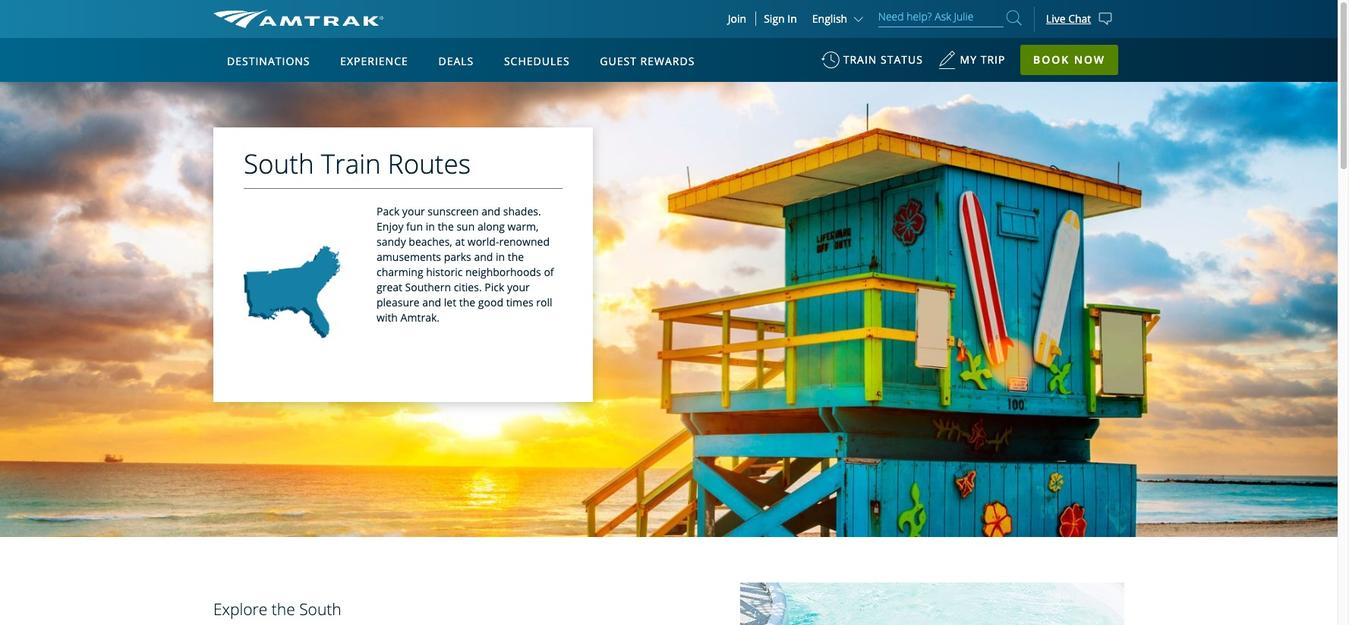 Task type: vqa. For each thing, say whether or not it's contained in the screenshot.
'Orleans' to the left
no



Task type: locate. For each thing, give the bounding box(es) containing it.
my trip
[[960, 52, 1006, 67]]

1 vertical spatial your
[[507, 280, 530, 295]]

train status link
[[822, 46, 923, 83]]

pack your sunscreen and shades. enjoy fun in the sun along warm, sandy beaches, at world-renowned amusements parks and in the charming historic neighborhoods of great southern cities. pick your pleasure and let the good times roll with amtrak.
[[377, 204, 554, 325]]

destinations
[[227, 54, 310, 68]]

charming
[[377, 265, 423, 280]]

train
[[844, 52, 877, 67]]

join button
[[719, 11, 757, 26]]

your up "times"
[[507, 280, 530, 295]]

amtrak.
[[401, 311, 440, 325]]

0 horizontal spatial in
[[426, 220, 435, 234]]

0 vertical spatial and
[[482, 204, 501, 219]]

and down southern
[[422, 296, 441, 310]]

experience
[[340, 54, 408, 68]]

neighborhoods
[[466, 265, 541, 280]]

in up neighborhoods on the left of the page
[[496, 250, 505, 264]]

banner
[[0, 0, 1338, 351]]

experience button
[[334, 40, 415, 83]]

great
[[377, 280, 403, 295]]

train
[[321, 146, 381, 182]]

explore
[[213, 599, 268, 621]]

sign
[[764, 11, 785, 26]]

1 vertical spatial in
[[496, 250, 505, 264]]

shades.
[[503, 204, 541, 219]]

guest
[[600, 54, 637, 68]]

and
[[482, 204, 501, 219], [474, 250, 493, 264], [422, 296, 441, 310]]

along
[[478, 220, 505, 234]]

pack
[[377, 204, 400, 219]]

your
[[402, 204, 425, 219], [507, 280, 530, 295]]

your up fun
[[402, 204, 425, 219]]

application
[[270, 127, 634, 339]]

sun
[[457, 220, 475, 234]]

deals button
[[432, 40, 480, 83]]

destinations button
[[221, 40, 316, 83]]

book
[[1034, 52, 1070, 67]]

chat
[[1069, 11, 1092, 25]]

in up beaches,
[[426, 220, 435, 234]]

in
[[426, 220, 435, 234], [496, 250, 505, 264]]

warm,
[[508, 220, 539, 234]]

sunscreen
[[428, 204, 479, 219]]

deals
[[439, 54, 474, 68]]

cities.
[[454, 280, 482, 295]]

sandy
[[377, 235, 406, 249]]

the
[[438, 220, 454, 234], [508, 250, 524, 264], [459, 296, 476, 310], [272, 599, 295, 621]]

with
[[377, 311, 398, 325]]

1 horizontal spatial in
[[496, 250, 505, 264]]

english
[[813, 11, 848, 26]]

south
[[244, 146, 314, 182], [299, 599, 342, 621]]

train status
[[844, 52, 923, 67]]

of
[[544, 265, 554, 280]]

live chat
[[1046, 11, 1092, 25]]

sign in
[[764, 11, 797, 26]]

and down world-
[[474, 250, 493, 264]]

0 vertical spatial your
[[402, 204, 425, 219]]

pleasure
[[377, 296, 420, 310]]

regions map image
[[270, 127, 634, 339]]

rewards
[[641, 54, 695, 68]]

let
[[444, 296, 457, 310]]

the down the sunscreen at top left
[[438, 220, 454, 234]]

and up along on the left of page
[[482, 204, 501, 219]]

book now button
[[1021, 45, 1119, 75]]

times
[[506, 296, 534, 310]]



Task type: describe. For each thing, give the bounding box(es) containing it.
roll
[[536, 296, 553, 310]]

pick
[[485, 280, 504, 295]]

schedules
[[504, 54, 570, 68]]

my trip button
[[938, 46, 1006, 83]]

trip
[[981, 52, 1006, 67]]

southern
[[405, 280, 451, 295]]

beaches,
[[409, 235, 452, 249]]

now
[[1075, 52, 1106, 67]]

english button
[[813, 11, 867, 26]]

the down renowned
[[508, 250, 524, 264]]

good
[[478, 296, 504, 310]]

explore the south
[[213, 599, 342, 621]]

routes
[[388, 146, 471, 182]]

Please enter your search item search field
[[879, 8, 1004, 27]]

in
[[788, 11, 797, 26]]

book now
[[1034, 52, 1106, 67]]

1 horizontal spatial your
[[507, 280, 530, 295]]

schedules link
[[498, 38, 576, 82]]

search icon image
[[1007, 8, 1022, 28]]

amtrak image
[[213, 10, 384, 28]]

south train routes
[[244, 146, 471, 182]]

banner containing live chat
[[0, 0, 1338, 351]]

the right the explore
[[272, 599, 295, 621]]

historic
[[426, 265, 463, 280]]

guest rewards
[[600, 54, 695, 68]]

guest rewards button
[[594, 40, 701, 83]]

amusements
[[377, 250, 441, 264]]

1 vertical spatial south
[[299, 599, 342, 621]]

0 vertical spatial south
[[244, 146, 314, 182]]

live chat button
[[1034, 0, 1125, 38]]

renowned
[[499, 235, 550, 249]]

parks
[[444, 250, 471, 264]]

the down cities.
[[459, 296, 476, 310]]

world-
[[468, 235, 499, 249]]

status
[[881, 52, 923, 67]]

at
[[455, 235, 465, 249]]

my
[[960, 52, 977, 67]]

enjoy
[[377, 220, 404, 234]]

live
[[1046, 11, 1066, 25]]

0 horizontal spatial your
[[402, 204, 425, 219]]

fun
[[406, 220, 423, 234]]

1 vertical spatial and
[[474, 250, 493, 264]]

join
[[728, 11, 747, 26]]

sign in button
[[764, 11, 797, 26]]

2 vertical spatial and
[[422, 296, 441, 310]]

0 vertical spatial in
[[426, 220, 435, 234]]



